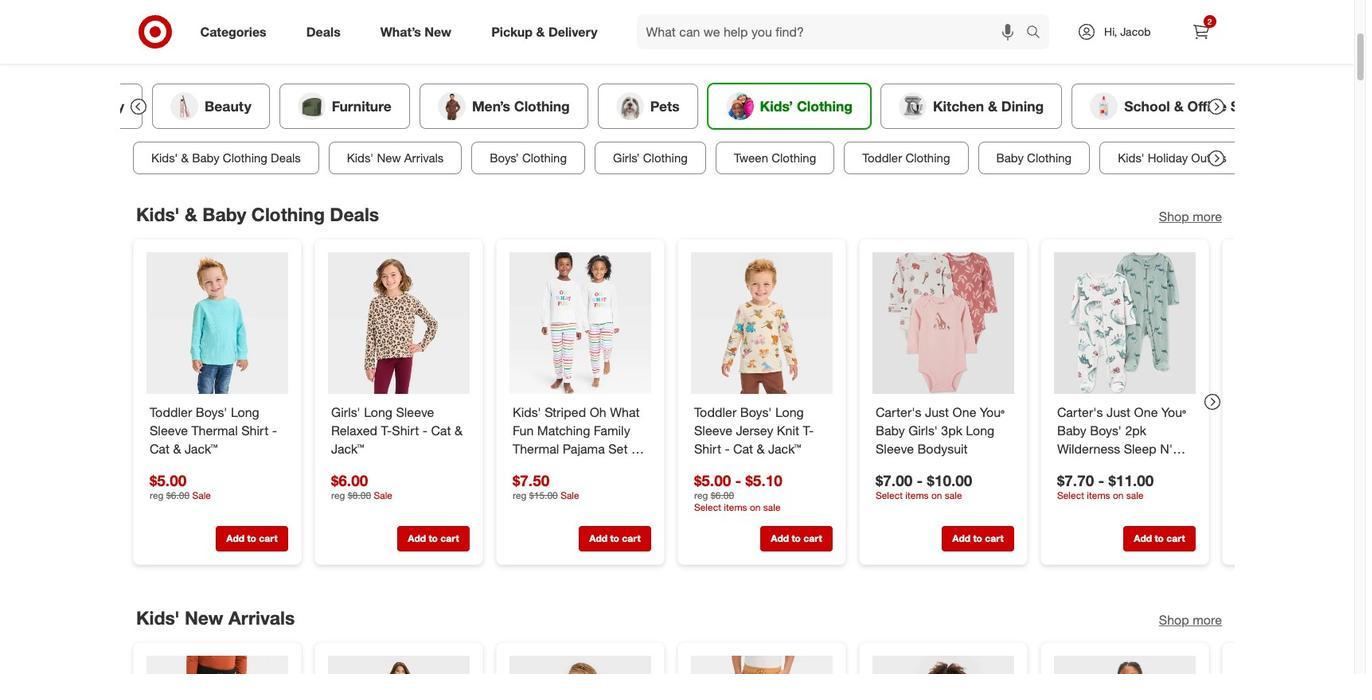 Task type: describe. For each thing, give the bounding box(es) containing it.
hi, jacob
[[1105, 25, 1151, 38]]

reg inside '$5.00 - $5.10 reg $6.00 select items on sale'
[[694, 490, 708, 502]]

relaxed
[[331, 422, 377, 438]]

what
[[610, 404, 640, 420]]

toddler clothing
[[862, 150, 950, 166]]

kids' holiday outfits button
[[1100, 142, 1245, 174]]

$15.00
[[529, 490, 558, 502]]

baby button
[[38, 83, 142, 129]]

add to cart button for $5.00 - $5.10
[[760, 526, 833, 552]]

add to cart button for $7.70 - $11.00
[[1123, 526, 1196, 552]]

girls' clothing
[[613, 150, 688, 166]]

cat inside toddler boys' long sleeve jersey knit t- shirt - cat & jack™
[[733, 441, 753, 457]]

pets
[[650, 98, 679, 114]]

items inside $7.00 - $10.00 select items on sale
[[905, 490, 929, 502]]

tween clothing
[[734, 150, 816, 166]]

shirt for $5.00
[[241, 422, 268, 438]]

kids' & baby clothing deals button
[[133, 142, 319, 174]]

shop for kids' & baby clothing deals
[[1159, 208, 1189, 224]]

pickup & delivery
[[492, 24, 598, 39]]

n'
[[1160, 441, 1173, 457]]

sellers
[[612, 31, 651, 47]]

$7.50
[[512, 471, 549, 489]]

oh
[[589, 404, 606, 420]]

- inside girls' long sleeve relaxed t-shirt - cat & jack™
[[422, 422, 427, 438]]

one for 3pk
[[953, 404, 976, 420]]

you may also like link
[[661, 24, 778, 57]]

add to cart for $6.00
[[408, 533, 459, 545]]

toddler boys' long sleeve jersey knit t- shirt - cat & jack™
[[694, 404, 814, 457]]

on inside carter's just one you® baby boys' 2pk wilderness sleep n' play - cream $7.70 - $11.00 select items on sale
[[1113, 490, 1124, 502]]

toddler boys' long sleeve thermal shirt - cat & jack™ link
[[149, 403, 285, 458]]

cart for $7.50
[[622, 533, 640, 545]]

play
[[1057, 459, 1081, 475]]

white
[[595, 459, 628, 475]]

wilderness
[[1057, 441, 1120, 457]]

clothing for baby clothing
[[1027, 150, 1072, 166]]

pets button
[[598, 83, 698, 129]]

new inside button
[[377, 150, 401, 166]]

cart for $7.00 - $10.00
[[985, 533, 1004, 545]]

to for $5.00 - $5.10
[[792, 533, 801, 545]]

items inside '$5.00 - $5.10 reg $6.00 select items on sale'
[[724, 502, 747, 514]]

jacob
[[1121, 25, 1151, 38]]

What can we help you find? suggestions appear below search field
[[637, 14, 1031, 49]]

kids'
[[760, 98, 793, 114]]

$6.00 inside $5.00 reg $6.00 sale
[[166, 490, 189, 502]]

toddler for $5.00
[[149, 404, 192, 420]]

kids' new arrivals button
[[328, 142, 462, 174]]

kids' clothing
[[760, 98, 853, 114]]

add for $5.00
[[226, 533, 244, 545]]

$10.00
[[927, 471, 972, 489]]

sleeve inside carter's just one you® baby girls' 3pk long sleeve bodysuit
[[876, 441, 914, 457]]

kitchen & dining
[[933, 98, 1044, 114]]

just for boys'
[[1107, 404, 1131, 420]]

supplies
[[1231, 98, 1288, 114]]

men's
[[472, 98, 510, 114]]

$5.00 for reg
[[149, 471, 186, 489]]

kids' new arrivals inside button
[[347, 150, 443, 166]]

$5.00 for -
[[694, 471, 731, 489]]

may
[[695, 31, 719, 47]]

add for $7.00 - $10.00
[[952, 533, 970, 545]]

what's new
[[380, 24, 452, 39]]

carter's just one you® baby girls' 3pk long sleeve bodysuit link
[[876, 403, 1011, 458]]

girls' long sleeve relaxed t-shirt - cat & jack™ link
[[331, 403, 466, 458]]

add to cart for $7.00 - $10.00
[[952, 533, 1004, 545]]

search
[[1019, 25, 1058, 41]]

kitchen
[[933, 98, 984, 114]]

kids' striped oh what fun matching family thermal pajama set - wondershop™ white $7.50 reg $15.00 sale
[[512, 404, 640, 502]]

jersey
[[736, 422, 773, 438]]

select inside $7.00 - $10.00 select items on sale
[[876, 490, 903, 502]]

categories link
[[187, 14, 286, 49]]

- inside $7.00 - $10.00 select items on sale
[[917, 471, 923, 489]]

top sellers link
[[577, 24, 661, 57]]

girls' inside carter's just one you® baby girls' 3pk long sleeve bodysuit
[[908, 422, 938, 438]]

matching
[[537, 422, 590, 438]]

sale for $6.00
[[373, 490, 392, 502]]

you may also like
[[670, 31, 768, 47]]

reg inside the $6.00 reg $8.00 sale
[[331, 490, 345, 502]]

add for $6.00
[[408, 533, 426, 545]]

clothing for toddler clothing
[[905, 150, 950, 166]]

also
[[722, 31, 746, 47]]

to for $7.70 - $11.00
[[1155, 533, 1164, 545]]

furniture button
[[279, 83, 410, 129]]

cat for $6.00
[[431, 422, 451, 438]]

$5.10
[[745, 471, 782, 489]]

carter's just one you® baby boys' 2pk wilderness sleep n' play - cream $7.70 - $11.00 select items on sale
[[1057, 404, 1186, 502]]

2
[[1208, 17, 1212, 26]]

to for $7.00 - $10.00
[[973, 533, 982, 545]]

2 vertical spatial deals
[[330, 203, 379, 225]]

long inside girls' long sleeve relaxed t-shirt - cat & jack™
[[364, 404, 392, 420]]

add to cart for $5.00
[[226, 533, 277, 545]]

boys'
[[490, 150, 519, 166]]

& down beauty button
[[181, 150, 188, 166]]

cart for $5.00 - $5.10
[[803, 533, 822, 545]]

kids' inside kids' striped oh what fun matching family thermal pajama set - wondershop™ white $7.50 reg $15.00 sale
[[512, 404, 541, 420]]

$6.00 inside the $6.00 reg $8.00 sale
[[331, 471, 368, 489]]

shop more for kids' new arrivals
[[1159, 612, 1222, 628]]

0 vertical spatial deals
[[306, 24, 341, 39]]

kids' & baby clothing deals inside button
[[151, 150, 300, 166]]

sale inside kids' striped oh what fun matching family thermal pajama set - wondershop™ white $7.50 reg $15.00 sale
[[560, 490, 579, 502]]

what's new link
[[367, 14, 472, 49]]

& right 'pickup'
[[536, 24, 545, 39]]

$7.70
[[1057, 471, 1094, 489]]

& inside toddler boys' long sleeve jersey knit t- shirt - cat & jack™
[[757, 441, 765, 457]]

cart for $7.70 - $11.00
[[1167, 533, 1185, 545]]

girls' clothing button
[[595, 142, 706, 174]]

carter's for boys'
[[1057, 404, 1103, 420]]

beauty button
[[152, 83, 269, 129]]

what's
[[380, 24, 421, 39]]

family
[[594, 422, 630, 438]]

search button
[[1019, 14, 1058, 53]]

dining
[[1001, 98, 1044, 114]]

t- inside toddler boys' long sleeve jersey knit t- shirt - cat & jack™
[[803, 422, 814, 438]]

thermal inside toddler boys' long sleeve thermal shirt - cat & jack™
[[191, 422, 238, 438]]

add to cart button for $7.00 - $10.00
[[942, 526, 1014, 552]]

carter's just one you® baby boys' 2pk wilderness sleep n' play - cream link
[[1057, 403, 1193, 475]]

wondershop™
[[512, 459, 592, 475]]

& inside 'button'
[[988, 98, 997, 114]]

carter's just one you® baby girls' 3pk long sleeve bodysuit
[[876, 404, 1004, 457]]

$5.00 - $5.10 reg $6.00 select items on sale
[[694, 471, 782, 514]]

school & office supplies button
[[1072, 83, 1306, 129]]

boys' for $5.00
[[195, 404, 227, 420]]

add to cart for $7.50
[[589, 533, 640, 545]]

sleeve inside toddler boys' long sleeve jersey knit t- shirt - cat & jack™
[[694, 422, 732, 438]]

select inside carter's just one you® baby boys' 2pk wilderness sleep n' play - cream $7.70 - $11.00 select items on sale
[[1057, 490, 1084, 502]]

2 link
[[1184, 14, 1219, 49]]

girls'
[[613, 150, 640, 166]]

beauty
[[204, 98, 251, 114]]



Task type: locate. For each thing, give the bounding box(es) containing it.
1 horizontal spatial kids' new arrivals
[[347, 150, 443, 166]]

0 vertical spatial kids' new arrivals
[[347, 150, 443, 166]]

toddler clothing button
[[844, 142, 968, 174]]

0 horizontal spatial thermal
[[191, 422, 238, 438]]

toddler boys' long sleeve thermal shirt - cat & jack™ image
[[146, 252, 288, 394], [146, 252, 288, 394]]

2 horizontal spatial $6.00
[[711, 490, 734, 502]]

sale for $5.00
[[192, 490, 211, 502]]

3 to from the left
[[610, 533, 619, 545]]

sale down $11.00
[[1126, 490, 1144, 502]]

6 add to cart from the left
[[1134, 533, 1185, 545]]

men's clothing
[[472, 98, 570, 114]]

2 sale from the left
[[373, 490, 392, 502]]

toddler boys' microfleece pull-on jogger pants - cat & jack™ image
[[146, 656, 288, 675], [146, 656, 288, 675]]

0 vertical spatial new
[[425, 24, 452, 39]]

boys' for $5.00 - $5.10
[[740, 404, 772, 420]]

kids' striped oh what fun matching family thermal pajama set - wondershop™ white image
[[509, 252, 651, 394], [509, 252, 651, 394]]

1 vertical spatial girls'
[[908, 422, 938, 438]]

sleeve inside girls' long sleeve relaxed t-shirt - cat & jack™
[[396, 404, 434, 420]]

jack™ for $6.00
[[331, 441, 364, 457]]

baby inside "button"
[[996, 150, 1024, 166]]

$5.00 reg $6.00 sale
[[149, 471, 211, 502]]

0 vertical spatial arrivals
[[404, 150, 443, 166]]

toddler inside toddler boys' long sleeve thermal shirt - cat & jack™
[[149, 404, 192, 420]]

sleeve inside toddler boys' long sleeve thermal shirt - cat & jack™
[[149, 422, 188, 438]]

3pk
[[941, 422, 962, 438]]

1 vertical spatial kids' new arrivals
[[136, 607, 295, 629]]

3 sale from the left
[[560, 490, 579, 502]]

add
[[226, 533, 244, 545], [408, 533, 426, 545], [589, 533, 607, 545], [771, 533, 789, 545], [952, 533, 970, 545], [1134, 533, 1152, 545]]

4 add to cart button from the left
[[760, 526, 833, 552]]

more for kids' new arrivals
[[1193, 612, 1222, 628]]

add for $7.70 - $11.00
[[1134, 533, 1152, 545]]

2 cart from the left
[[440, 533, 459, 545]]

new
[[425, 24, 452, 39], [377, 150, 401, 166], [184, 607, 223, 629]]

boys' clothing button
[[471, 142, 585, 174]]

& down 'jersey'
[[757, 441, 765, 457]]

shop more for kids' & baby clothing deals
[[1159, 208, 1222, 224]]

sleeve
[[396, 404, 434, 420], [149, 422, 188, 438], [694, 422, 732, 438], [876, 441, 914, 457]]

1 horizontal spatial sale
[[945, 490, 962, 502]]

0 horizontal spatial items
[[724, 502, 747, 514]]

toddler boys' chunky thermal pullover - cat & jack™ image
[[509, 656, 651, 675], [509, 656, 651, 675]]

holiday
[[1148, 150, 1188, 166]]

3 cart from the left
[[622, 533, 640, 545]]

just inside carter's just one you® baby boys' 2pk wilderness sleep n' play - cream $7.70 - $11.00 select items on sale
[[1107, 404, 1131, 420]]

kitchen & dining button
[[880, 83, 1062, 129]]

girls' long sleeve relaxed t-shirt - cat & jack™
[[331, 404, 462, 457]]

1 horizontal spatial on
[[931, 490, 942, 502]]

one up 3pk
[[953, 404, 976, 420]]

3 reg from the left
[[512, 490, 526, 502]]

clothing for tween clothing
[[771, 150, 816, 166]]

1 t- from the left
[[381, 422, 392, 438]]

2 $5.00 from the left
[[694, 471, 731, 489]]

sale inside $5.00 reg $6.00 sale
[[192, 490, 211, 502]]

items down $5.10
[[724, 502, 747, 514]]

t- right relaxed
[[381, 422, 392, 438]]

3 jack™ from the left
[[768, 441, 801, 457]]

1 horizontal spatial cat
[[431, 422, 451, 438]]

2 horizontal spatial sale
[[1126, 490, 1144, 502]]

shop for kids' new arrivals
[[1159, 612, 1189, 628]]

$8.00
[[348, 490, 371, 502]]

pickup & delivery link
[[478, 14, 618, 49]]

0 vertical spatial more
[[1193, 208, 1222, 224]]

cart for $6.00
[[440, 533, 459, 545]]

1 jack™ from the left
[[184, 441, 217, 457]]

boys' inside toddler boys' long sleeve jersey knit t- shirt - cat & jack™
[[740, 404, 772, 420]]

thermal inside kids' striped oh what fun matching family thermal pajama set - wondershop™ white $7.50 reg $15.00 sale
[[512, 441, 559, 457]]

1 horizontal spatial t-
[[803, 422, 814, 438]]

deals inside button
[[270, 150, 300, 166]]

cream
[[1093, 459, 1131, 475]]

4 cart from the left
[[803, 533, 822, 545]]

2 t- from the left
[[803, 422, 814, 438]]

$7.00
[[876, 471, 912, 489]]

carter's
[[876, 404, 921, 420], [1057, 404, 1103, 420]]

top sellers
[[586, 31, 651, 47]]

0 vertical spatial kids' & baby clothing deals
[[151, 150, 300, 166]]

t- right knit
[[803, 422, 814, 438]]

on down $5.10
[[750, 502, 761, 514]]

2 just from the left
[[1107, 404, 1131, 420]]

like
[[749, 31, 768, 47]]

deals left what's
[[306, 24, 341, 39]]

$5.00 left $5.10
[[694, 471, 731, 489]]

cart
[[259, 533, 277, 545], [440, 533, 459, 545], [622, 533, 640, 545], [803, 533, 822, 545], [985, 533, 1004, 545], [1167, 533, 1185, 545]]

5 to from the left
[[973, 533, 982, 545]]

sale inside $7.00 - $10.00 select items on sale
[[945, 490, 962, 502]]

sale down $5.10
[[763, 502, 780, 514]]

deals link
[[293, 14, 361, 49]]

clothing for boys' clothing
[[522, 150, 567, 166]]

$5.00
[[149, 471, 186, 489], [694, 471, 731, 489]]

to for $7.50
[[610, 533, 619, 545]]

$5.00 down toddler boys' long sleeve thermal shirt - cat & jack™
[[149, 471, 186, 489]]

reg inside kids' striped oh what fun matching family thermal pajama set - wondershop™ white $7.50 reg $15.00 sale
[[512, 490, 526, 502]]

shirt inside toddler boys' long sleeve jersey knit t- shirt - cat & jack™
[[694, 441, 721, 457]]

0 horizontal spatial arrivals
[[228, 607, 295, 629]]

2 shop more from the top
[[1159, 612, 1222, 628]]

thermal up $5.00 reg $6.00 sale
[[191, 422, 238, 438]]

select
[[876, 490, 903, 502], [1057, 490, 1084, 502], [694, 502, 721, 514]]

long inside toddler boys' long sleeve jersey knit t- shirt - cat & jack™
[[775, 404, 804, 420]]

& up $5.00 reg $6.00 sale
[[173, 441, 181, 457]]

clothing inside "button"
[[1027, 150, 1072, 166]]

you® inside carter's just one you® baby girls' 3pk long sleeve bodysuit
[[980, 404, 1004, 420]]

jack™ inside girls' long sleeve relaxed t-shirt - cat & jack™
[[331, 441, 364, 457]]

1 vertical spatial new
[[377, 150, 401, 166]]

$6.00 down toddler boys' long sleeve thermal shirt - cat & jack™
[[166, 490, 189, 502]]

thermal
[[191, 422, 238, 438], [512, 441, 559, 457]]

knit
[[777, 422, 799, 438]]

on down $11.00
[[1113, 490, 1124, 502]]

sale inside the $6.00 reg $8.00 sale
[[373, 490, 392, 502]]

kids' striped oh what fun matching family thermal pajama set - wondershop™ white link
[[512, 403, 648, 475]]

1 vertical spatial shop more
[[1159, 612, 1222, 628]]

add to cart for $5.00 - $5.10
[[771, 533, 822, 545]]

sale inside carter's just one you® baby boys' 2pk wilderness sleep n' play - cream $7.70 - $11.00 select items on sale
[[1126, 490, 1144, 502]]

boys' inside toddler boys' long sleeve thermal shirt - cat & jack™
[[195, 404, 227, 420]]

kids' & baby clothing deals down beauty
[[151, 150, 300, 166]]

& down kids' & baby clothing deals button
[[184, 203, 197, 225]]

0 horizontal spatial toddler
[[149, 404, 192, 420]]

clothing
[[514, 98, 570, 114], [797, 98, 853, 114], [222, 150, 267, 166], [522, 150, 567, 166], [643, 150, 688, 166], [771, 150, 816, 166], [905, 150, 950, 166], [1027, 150, 1072, 166], [251, 203, 325, 225]]

sale down toddler boys' long sleeve thermal shirt - cat & jack™
[[192, 490, 211, 502]]

1 cart from the left
[[259, 533, 277, 545]]

hi,
[[1105, 25, 1118, 38]]

girls' long sleeve relaxed t-shirt - cat & jack™ image
[[328, 252, 469, 394], [328, 252, 469, 394]]

one for 2pk
[[1134, 404, 1158, 420]]

long inside toddler boys' long sleeve thermal shirt - cat & jack™
[[230, 404, 259, 420]]

3 add to cart from the left
[[589, 533, 640, 545]]

4 add to cart from the left
[[771, 533, 822, 545]]

1 horizontal spatial sale
[[373, 490, 392, 502]]

2 carter's from the left
[[1057, 404, 1103, 420]]

6 add from the left
[[1134, 533, 1152, 545]]

bodysuit
[[917, 441, 968, 457]]

jack™ inside toddler boys' long sleeve thermal shirt - cat & jack™
[[184, 441, 217, 457]]

1 shop more button from the top
[[1159, 208, 1222, 226]]

boys' clothing
[[490, 150, 567, 166]]

1 you® from the left
[[980, 404, 1004, 420]]

0 horizontal spatial $6.00
[[166, 490, 189, 502]]

2 shop from the top
[[1159, 612, 1189, 628]]

2 add from the left
[[408, 533, 426, 545]]

6 to from the left
[[1155, 533, 1164, 545]]

just for girls'
[[925, 404, 949, 420]]

2 horizontal spatial cat
[[733, 441, 753, 457]]

more for kids' & baby clothing deals
[[1193, 208, 1222, 224]]

carter's up bodysuit
[[876, 404, 921, 420]]

to
[[247, 533, 256, 545], [428, 533, 438, 545], [610, 533, 619, 545], [792, 533, 801, 545], [973, 533, 982, 545], [1155, 533, 1164, 545]]

1 horizontal spatial boys'
[[740, 404, 772, 420]]

& left office
[[1174, 98, 1184, 114]]

$5.00 inside '$5.00 - $5.10 reg $6.00 select items on sale'
[[694, 471, 731, 489]]

1 horizontal spatial new
[[377, 150, 401, 166]]

0 horizontal spatial carter's
[[876, 404, 921, 420]]

6 cart from the left
[[1167, 533, 1185, 545]]

pajama
[[563, 441, 605, 457]]

deals
[[306, 24, 341, 39], [270, 150, 300, 166], [330, 203, 379, 225]]

toddler boys' long sleeve jersey knit t-shirt - cat & jack™ image
[[691, 252, 833, 394], [691, 252, 833, 394]]

& left dining
[[988, 98, 997, 114]]

1 horizontal spatial arrivals
[[404, 150, 443, 166]]

2 jack™ from the left
[[331, 441, 364, 457]]

2 one from the left
[[1134, 404, 1158, 420]]

1 carter's from the left
[[876, 404, 921, 420]]

2 add to cart button from the left
[[397, 526, 469, 552]]

1 vertical spatial thermal
[[512, 441, 559, 457]]

1 vertical spatial kids' & baby clothing deals
[[136, 203, 379, 225]]

on down $10.00
[[931, 490, 942, 502]]

1 horizontal spatial $5.00
[[694, 471, 731, 489]]

add to cart button for $6.00
[[397, 526, 469, 552]]

striped
[[544, 404, 586, 420]]

1 horizontal spatial one
[[1134, 404, 1158, 420]]

1 add from the left
[[226, 533, 244, 545]]

men's clothing button
[[419, 83, 588, 129]]

add for $5.00 - $5.10
[[771, 533, 789, 545]]

items down the $7.70
[[1087, 490, 1110, 502]]

5 add to cart button from the left
[[942, 526, 1014, 552]]

1 vertical spatial more
[[1193, 612, 1222, 628]]

$6.00 reg $8.00 sale
[[331, 471, 392, 502]]

$11.00
[[1109, 471, 1154, 489]]

jack™ for $5.00
[[184, 441, 217, 457]]

2 add to cart from the left
[[408, 533, 459, 545]]

girls' long sleeve 2 for 1 dress - art class™ image
[[328, 656, 469, 675], [328, 656, 469, 675]]

just up '2pk'
[[1107, 404, 1131, 420]]

2 more from the top
[[1193, 612, 1222, 628]]

2 horizontal spatial items
[[1087, 490, 1110, 502]]

0 vertical spatial thermal
[[191, 422, 238, 438]]

2 horizontal spatial toddler
[[862, 150, 902, 166]]

1 horizontal spatial items
[[905, 490, 929, 502]]

carter's inside carter's just one you® baby boys' 2pk wilderness sleep n' play - cream $7.70 - $11.00 select items on sale
[[1057, 404, 1103, 420]]

2 shop more button from the top
[[1159, 611, 1222, 630]]

5 add to cart from the left
[[952, 533, 1004, 545]]

toddler boys' long sleeve jersey knit t- shirt - cat & jack™ link
[[694, 403, 829, 458]]

1 vertical spatial shop
[[1159, 612, 1189, 628]]

jack™ inside toddler boys' long sleeve jersey knit t- shirt - cat & jack™
[[768, 441, 801, 457]]

top
[[586, 31, 608, 47]]

0 horizontal spatial girls'
[[331, 404, 360, 420]]

- inside toddler boys' long sleeve thermal shirt - cat & jack™
[[272, 422, 277, 438]]

outfits
[[1191, 150, 1227, 166]]

shirt
[[241, 422, 268, 438], [392, 422, 419, 438], [694, 441, 721, 457]]

1 vertical spatial arrivals
[[228, 607, 295, 629]]

2 horizontal spatial boys'
[[1090, 422, 1122, 438]]

1 more from the top
[[1193, 208, 1222, 224]]

0 horizontal spatial one
[[953, 404, 976, 420]]

1 horizontal spatial toddler
[[694, 404, 736, 420]]

cart for $5.00
[[259, 533, 277, 545]]

select inside '$5.00 - $5.10 reg $6.00 select items on sale'
[[694, 502, 721, 514]]

one inside carter's just one you® baby girls' 3pk long sleeve bodysuit
[[953, 404, 976, 420]]

add to cart button for $7.50
[[579, 526, 651, 552]]

3 add from the left
[[589, 533, 607, 545]]

0 horizontal spatial just
[[925, 404, 949, 420]]

shop more button for kids' & baby clothing deals
[[1159, 208, 1222, 226]]

kids' clothing button
[[707, 83, 871, 129]]

1 horizontal spatial thermal
[[512, 441, 559, 457]]

jack™ down knit
[[768, 441, 801, 457]]

add for $7.50
[[589, 533, 607, 545]]

shirt inside girls' long sleeve relaxed t-shirt - cat & jack™
[[392, 422, 419, 438]]

0 horizontal spatial on
[[750, 502, 761, 514]]

kids' new arrivals
[[347, 150, 443, 166], [136, 607, 295, 629]]

shop more button for kids' new arrivals
[[1159, 611, 1222, 630]]

kids'
[[151, 150, 178, 166], [347, 150, 373, 166], [1118, 150, 1145, 166], [136, 203, 179, 225], [512, 404, 541, 420], [136, 607, 179, 629]]

kids' holiday outfits
[[1118, 150, 1227, 166]]

toddler inside 'button'
[[862, 150, 902, 166]]

sale right $8.00
[[373, 490, 392, 502]]

clothing inside 'button'
[[905, 150, 950, 166]]

1 sale from the left
[[192, 490, 211, 502]]

1 horizontal spatial girls'
[[908, 422, 938, 438]]

pickup
[[492, 24, 533, 39]]

1 add to cart from the left
[[226, 533, 277, 545]]

on
[[931, 490, 942, 502], [1113, 490, 1124, 502], [750, 502, 761, 514]]

1 shop from the top
[[1159, 208, 1189, 224]]

to for $5.00
[[247, 533, 256, 545]]

cat for $5.00
[[149, 441, 169, 457]]

thermal down fun
[[512, 441, 559, 457]]

you® inside carter's just one you® baby boys' 2pk wilderness sleep n' play - cream $7.70 - $11.00 select items on sale
[[1161, 404, 1186, 420]]

girls' long sleeve 'holiday lights' graphic t-shirt - cat & jack™ dark red image
[[872, 656, 1014, 675], [872, 656, 1014, 675]]

deals down furniture button
[[270, 150, 300, 166]]

cat inside girls' long sleeve relaxed t-shirt - cat & jack™
[[431, 422, 451, 438]]

3 add to cart button from the left
[[579, 526, 651, 552]]

arrivals inside button
[[404, 150, 443, 166]]

long inside carter's just one you® baby girls' 3pk long sleeve bodysuit
[[966, 422, 994, 438]]

clothing for girls' clothing
[[643, 150, 688, 166]]

2 you® from the left
[[1161, 404, 1186, 420]]

t- inside girls' long sleeve relaxed t-shirt - cat & jack™
[[381, 422, 392, 438]]

- inside kids' striped oh what fun matching family thermal pajama set - wondershop™ white $7.50 reg $15.00 sale
[[631, 441, 636, 457]]

tween
[[734, 150, 768, 166]]

0 horizontal spatial sale
[[192, 490, 211, 502]]

$5.00 inside $5.00 reg $6.00 sale
[[149, 471, 186, 489]]

0 vertical spatial girls'
[[331, 404, 360, 420]]

0 horizontal spatial $5.00
[[149, 471, 186, 489]]

categories
[[200, 24, 267, 39]]

- inside toddler boys' long sleeve jersey knit t- shirt - cat & jack™
[[725, 441, 730, 457]]

you® for carter's just one you® baby girls' 3pk long sleeve bodysuit
[[980, 404, 1004, 420]]

jack™ down relaxed
[[331, 441, 364, 457]]

0 horizontal spatial you®
[[980, 404, 1004, 420]]

2 horizontal spatial select
[[1057, 490, 1084, 502]]

one up '2pk'
[[1134, 404, 1158, 420]]

5 cart from the left
[[985, 533, 1004, 545]]

one inside carter's just one you® baby boys' 2pk wilderness sleep n' play - cream $7.70 - $11.00 select items on sale
[[1134, 404, 1158, 420]]

0 horizontal spatial new
[[184, 607, 223, 629]]

cat inside toddler boys' long sleeve thermal shirt - cat & jack™
[[149, 441, 169, 457]]

shop more
[[1159, 208, 1222, 224], [1159, 612, 1222, 628]]

items
[[905, 490, 929, 502], [1087, 490, 1110, 502], [724, 502, 747, 514]]

clothing for men's clothing
[[514, 98, 570, 114]]

delivery
[[549, 24, 598, 39]]

sale inside '$5.00 - $5.10 reg $6.00 select items on sale'
[[763, 502, 780, 514]]

1 $5.00 from the left
[[149, 471, 186, 489]]

$6.00 inside '$5.00 - $5.10 reg $6.00 select items on sale'
[[711, 490, 734, 502]]

add to cart
[[226, 533, 277, 545], [408, 533, 459, 545], [589, 533, 640, 545], [771, 533, 822, 545], [952, 533, 1004, 545], [1134, 533, 1185, 545]]

2 horizontal spatial new
[[425, 24, 452, 39]]

2pk
[[1125, 422, 1146, 438]]

carter's just one you® baby girls' 3pk long sleeve bodysuit image
[[872, 252, 1014, 394], [872, 252, 1014, 394]]

4 add from the left
[[771, 533, 789, 545]]

-
[[272, 422, 277, 438], [422, 422, 427, 438], [631, 441, 636, 457], [725, 441, 730, 457], [1085, 459, 1090, 475], [735, 471, 741, 489], [917, 471, 923, 489], [1098, 471, 1104, 489]]

jack™ up $5.00 reg $6.00 sale
[[184, 441, 217, 457]]

shirt inside toddler boys' long sleeve thermal shirt - cat & jack™
[[241, 422, 268, 438]]

$6.00 down toddler boys' long sleeve jersey knit t- shirt - cat & jack™
[[711, 490, 734, 502]]

0 horizontal spatial boys'
[[195, 404, 227, 420]]

0 horizontal spatial t-
[[381, 422, 392, 438]]

girls' long sleeve rib-knit mock neck top - art class™ image
[[1054, 656, 1196, 675], [1054, 656, 1196, 675]]

4 reg from the left
[[694, 490, 708, 502]]

2 reg from the left
[[331, 490, 345, 502]]

you
[[670, 31, 691, 47]]

girls' up relaxed
[[331, 404, 360, 420]]

long
[[230, 404, 259, 420], [364, 404, 392, 420], [775, 404, 804, 420], [966, 422, 994, 438]]

toddler for $5.00 - $5.10
[[694, 404, 736, 420]]

you®
[[980, 404, 1004, 420], [1161, 404, 1186, 420]]

0 horizontal spatial shirt
[[241, 422, 268, 438]]

toddler boys' chunky thermal pull-on jogger pants - cat & jack™ image
[[691, 656, 833, 675], [691, 656, 833, 675]]

add to cart button for $5.00
[[215, 526, 288, 552]]

just up 3pk
[[925, 404, 949, 420]]

sale right $15.00
[[560, 490, 579, 502]]

1 horizontal spatial you®
[[1161, 404, 1186, 420]]

1 just from the left
[[925, 404, 949, 420]]

items inside carter's just one you® baby boys' 2pk wilderness sleep n' play - cream $7.70 - $11.00 select items on sale
[[1087, 490, 1110, 502]]

& inside girls' long sleeve relaxed t-shirt - cat & jack™
[[454, 422, 462, 438]]

carter's for girls'
[[876, 404, 921, 420]]

1 add to cart button from the left
[[215, 526, 288, 552]]

& inside toddler boys' long sleeve thermal shirt - cat & jack™
[[173, 441, 181, 457]]

0 horizontal spatial sale
[[763, 502, 780, 514]]

2 horizontal spatial jack™
[[768, 441, 801, 457]]

1 horizontal spatial carter's
[[1057, 404, 1103, 420]]

reg inside $5.00 reg $6.00 sale
[[149, 490, 163, 502]]

1 to from the left
[[247, 533, 256, 545]]

1 horizontal spatial shirt
[[392, 422, 419, 438]]

carter's up wilderness
[[1057, 404, 1103, 420]]

- inside '$5.00 - $5.10 reg $6.00 select items on sale'
[[735, 471, 741, 489]]

1 horizontal spatial $6.00
[[331, 471, 368, 489]]

furniture
[[331, 98, 391, 114]]

$7.00 - $10.00 select items on sale
[[876, 471, 972, 502]]

on inside '$5.00 - $5.10 reg $6.00 select items on sale'
[[750, 502, 761, 514]]

1 shop more from the top
[[1159, 208, 1222, 224]]

baby inside carter's just one you® baby girls' 3pk long sleeve bodysuit
[[876, 422, 905, 438]]

2 horizontal spatial sale
[[560, 490, 579, 502]]

1 reg from the left
[[149, 490, 163, 502]]

& left fun
[[454, 422, 462, 438]]

1 vertical spatial shop more button
[[1159, 611, 1222, 630]]

baby clothing
[[996, 150, 1072, 166]]

new inside 'link'
[[425, 24, 452, 39]]

baby inside carter's just one you® baby boys' 2pk wilderness sleep n' play - cream $7.70 - $11.00 select items on sale
[[1057, 422, 1086, 438]]

5 add from the left
[[952, 533, 970, 545]]

set
[[608, 441, 628, 457]]

items down $7.00 on the bottom right
[[905, 490, 929, 502]]

2 vertical spatial new
[[184, 607, 223, 629]]

school
[[1124, 98, 1170, 114]]

carter's inside carter's just one you® baby girls' 3pk long sleeve bodysuit
[[876, 404, 921, 420]]

2 to from the left
[[428, 533, 438, 545]]

just inside carter's just one you® baby girls' 3pk long sleeve bodysuit
[[925, 404, 949, 420]]

4 to from the left
[[792, 533, 801, 545]]

1 one from the left
[[953, 404, 976, 420]]

sleep
[[1124, 441, 1157, 457]]

sale
[[945, 490, 962, 502], [1126, 490, 1144, 502], [763, 502, 780, 514]]

2 horizontal spatial on
[[1113, 490, 1124, 502]]

1 horizontal spatial select
[[876, 490, 903, 502]]

office
[[1188, 98, 1227, 114]]

carter's just one you® baby boys' 2pk wilderness sleep n' play - cream image
[[1054, 252, 1196, 394], [1054, 252, 1196, 394]]

baby clothing button
[[978, 142, 1090, 174]]

0 horizontal spatial jack™
[[184, 441, 217, 457]]

kids' & baby clothing deals down kids' & baby clothing deals button
[[136, 203, 379, 225]]

sale down $10.00
[[945, 490, 962, 502]]

just
[[925, 404, 949, 420], [1107, 404, 1131, 420]]

6 add to cart button from the left
[[1123, 526, 1196, 552]]

$6.00 up $8.00
[[331, 471, 368, 489]]

clothing for kids' clothing
[[797, 98, 853, 114]]

1 vertical spatial deals
[[270, 150, 300, 166]]

0 horizontal spatial select
[[694, 502, 721, 514]]

boys' inside carter's just one you® baby boys' 2pk wilderness sleep n' play - cream $7.70 - $11.00 select items on sale
[[1090, 422, 1122, 438]]

you® for carter's just one you® baby boys' 2pk wilderness sleep n' play - cream $7.70 - $11.00 select items on sale
[[1161, 404, 1186, 420]]

to for $6.00
[[428, 533, 438, 545]]

deals down 'kids' new arrivals' button
[[330, 203, 379, 225]]

baby
[[90, 98, 124, 114], [192, 150, 219, 166], [996, 150, 1024, 166], [202, 203, 246, 225], [876, 422, 905, 438], [1057, 422, 1086, 438]]

1 horizontal spatial jack™
[[331, 441, 364, 457]]

toddler inside toddler boys' long sleeve jersey knit t- shirt - cat & jack™
[[694, 404, 736, 420]]

girls'
[[331, 404, 360, 420], [908, 422, 938, 438]]

girls' inside girls' long sleeve relaxed t-shirt - cat & jack™
[[331, 404, 360, 420]]

girls' up bodysuit
[[908, 422, 938, 438]]

toddler boys' long sleeve thermal shirt - cat & jack™
[[149, 404, 277, 457]]

2 horizontal spatial shirt
[[694, 441, 721, 457]]

boys'
[[195, 404, 227, 420], [740, 404, 772, 420], [1090, 422, 1122, 438]]

shirt for $6.00
[[392, 422, 419, 438]]

one
[[953, 404, 976, 420], [1134, 404, 1158, 420]]

0 horizontal spatial kids' new arrivals
[[136, 607, 295, 629]]

0 vertical spatial shop
[[1159, 208, 1189, 224]]

0 vertical spatial shop more button
[[1159, 208, 1222, 226]]

add to cart for $7.70 - $11.00
[[1134, 533, 1185, 545]]

1 horizontal spatial just
[[1107, 404, 1131, 420]]

0 horizontal spatial cat
[[149, 441, 169, 457]]

on inside $7.00 - $10.00 select items on sale
[[931, 490, 942, 502]]

0 vertical spatial shop more
[[1159, 208, 1222, 224]]

clothing inside button
[[522, 150, 567, 166]]



Task type: vqa. For each thing, say whether or not it's contained in the screenshot.
T-
yes



